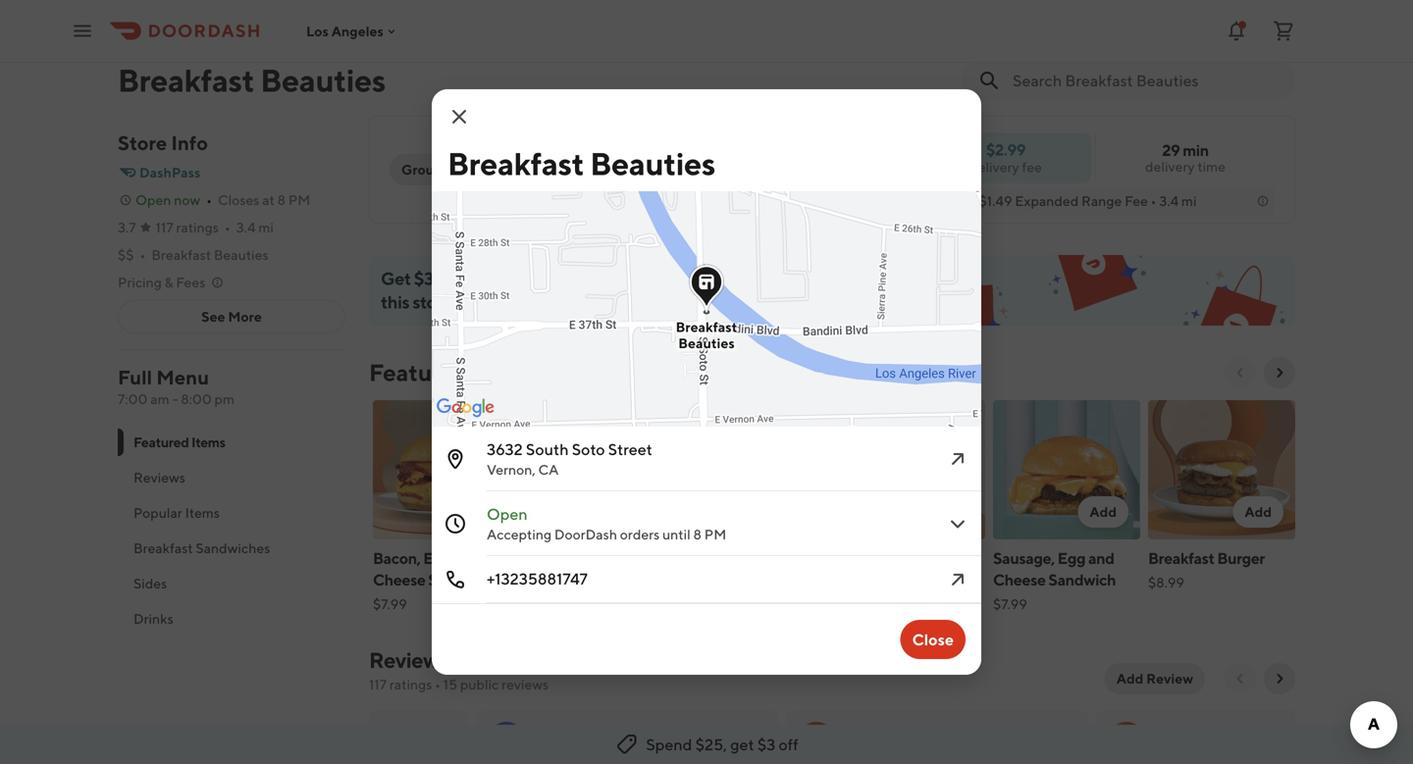 Task type: locate. For each thing, give the bounding box(es) containing it.
cali breakfast sandwich image
[[683, 400, 830, 540]]

$7.99 inside the sausage, egg and cheese sandwich $7.99
[[993, 596, 1027, 612]]

0 horizontal spatial egg
[[423, 549, 451, 568]]

cali breakfast sandwich $7.99
[[683, 549, 779, 612]]

egg down doordash
[[568, 549, 595, 568]]

1 horizontal spatial pm
[[704, 527, 727, 543]]

0 vertical spatial pm
[[288, 192, 310, 208]]

delivery inside $2.99 delivery fee
[[970, 159, 1019, 175]]

sandwich inside bacon, egg and cheese sandwich $7.99
[[428, 571, 496, 589]]

cheese down sausage,
[[993, 571, 1046, 589]]

$3 right get
[[757, 736, 776, 754]]

mi
[[1182, 193, 1197, 209], [258, 219, 274, 236]]

0 horizontal spatial 117
[[156, 219, 173, 236]]

breakfast burger image
[[1148, 400, 1296, 540]]

delivery up $1.49
[[970, 159, 1019, 175]]

2 cheese from the left
[[528, 571, 581, 589]]

3 add button from the left
[[1078, 497, 1129, 528]]

3.4 right fee
[[1160, 193, 1179, 209]]

this
[[381, 292, 409, 313]]

0 vertical spatial items
[[473, 359, 534, 387]]

1 $7.99 from the left
[[373, 596, 407, 612]]

next button of carousel image
[[1272, 365, 1288, 381]]

8 right until
[[694, 527, 702, 543]]

and right bacon,
[[454, 549, 480, 568]]

sandwich down sausage,
[[1049, 571, 1116, 589]]

cheese down bacon,
[[373, 571, 426, 589]]

street
[[608, 440, 653, 459]]

$3 up store. at left top
[[414, 268, 434, 289]]

0 horizontal spatial off
[[437, 268, 459, 289]]

0 horizontal spatial 3.4
[[236, 219, 256, 236]]

1 horizontal spatial egg
[[568, 549, 595, 568]]

$7.99 inside ham, egg and cheese sandwich $7.99
[[528, 596, 562, 612]]

menu
[[156, 366, 209, 389]]

2 sandwich from the left
[[583, 571, 651, 589]]

1 vertical spatial click item image
[[946, 512, 970, 536]]

egg inside bacon, egg and cheese sandwich $7.99
[[423, 549, 451, 568]]

breakfast inside the cali breakfast sandwich $7.99
[[713, 549, 779, 568]]

ratings
[[176, 219, 219, 236], [390, 677, 432, 693]]

$7.99 down sausage,
[[993, 596, 1027, 612]]

sausage, egg and cheese sandwich image
[[993, 400, 1141, 540]]

3 sandwich from the left
[[683, 571, 751, 589]]

items up breakfast sandwiches
[[185, 505, 220, 521]]

ham, egg and cheese sandwich image
[[528, 400, 675, 540]]

am
[[150, 391, 169, 407]]

0 horizontal spatial delivery
[[970, 159, 1019, 175]]

1 sandwich from the left
[[428, 571, 496, 589]]

2 egg from the left
[[568, 549, 595, 568]]

3 click item image from the top
[[946, 568, 970, 592]]

$7.99 for bacon, egg and cheese sandwich
[[373, 596, 407, 612]]

0 vertical spatial 8
[[277, 192, 286, 208]]

get $3 off on your first order of $25 or more from this store.
[[381, 268, 753, 313]]

iced
[[838, 549, 869, 568]]

add
[[470, 504, 497, 520], [935, 504, 962, 520], [1090, 504, 1117, 520], [1245, 504, 1272, 520], [1117, 671, 1144, 687]]

1 egg from the left
[[423, 549, 451, 568]]

4 sandwich from the left
[[1049, 571, 1116, 589]]

$1.49 expanded range fee • 3.4 mi image
[[1255, 193, 1271, 209]]

egg for sausage,
[[1058, 549, 1086, 568]]

2 horizontal spatial egg
[[1058, 549, 1086, 568]]

add inside button
[[1117, 671, 1144, 687]]

Item Search search field
[[1013, 70, 1280, 91]]

$7.99 down +13235881747
[[528, 596, 562, 612]]

$7.99 inside bacon, egg and cheese sandwich $7.99
[[373, 596, 407, 612]]

2 horizontal spatial and
[[1088, 549, 1115, 568]]

$2.99
[[986, 140, 1026, 159]]

off left on
[[437, 268, 459, 289]]

$1.49 expanded range fee • 3.4 mi
[[979, 193, 1197, 209]]

0 vertical spatial featured
[[369, 359, 468, 387]]

and down doordash
[[598, 549, 624, 568]]

reviews for reviews
[[133, 470, 185, 486]]

sandwich for sausage, egg and cheese sandwich
[[1049, 571, 1116, 589]]

$7.99 down bacon,
[[373, 596, 407, 612]]

+13235881747
[[487, 570, 588, 588]]

1 horizontal spatial reviews
[[369, 648, 448, 673]]

2 vertical spatial click item image
[[946, 568, 970, 592]]

1 vertical spatial items
[[191, 434, 225, 451]]

cheese inside ham, egg and cheese sandwich $7.99
[[528, 571, 581, 589]]

add for breakfast burger
[[1245, 504, 1272, 520]]

featured down am
[[133, 434, 189, 451]]

0 horizontal spatial and
[[454, 549, 480, 568]]

public
[[460, 677, 499, 693]]

7:00
[[118, 391, 148, 407]]

1 horizontal spatial delivery
[[1145, 159, 1195, 175]]

items up "powered by google" image
[[473, 359, 534, 387]]

2 photos
[[1217, 9, 1272, 26]]

$7.99 down cali
[[683, 596, 717, 612]]

sandwich
[[428, 571, 496, 589], [583, 571, 651, 589], [683, 571, 751, 589], [1049, 571, 1116, 589]]

0 horizontal spatial cheese
[[373, 571, 426, 589]]

open up accepting
[[487, 505, 528, 524]]

doordash
[[554, 527, 617, 543]]

3 egg from the left
[[1058, 549, 1086, 568]]

0 vertical spatial $3
[[414, 268, 434, 289]]

2 click item image from the top
[[946, 512, 970, 536]]

add button
[[458, 497, 508, 528], [923, 497, 974, 528], [1078, 497, 1129, 528], [1233, 497, 1284, 528]]

2 add button from the left
[[923, 497, 974, 528]]

click item image
[[946, 448, 970, 471], [946, 512, 970, 536], [946, 568, 970, 592]]

burger
[[1217, 549, 1265, 568]]

0 horizontal spatial reviews
[[133, 470, 185, 486]]

1 horizontal spatial and
[[598, 549, 624, 568]]

1 vertical spatial $3
[[757, 736, 776, 754]]

1 vertical spatial open
[[487, 505, 528, 524]]

1 click item image from the top
[[946, 448, 970, 471]]

1 vertical spatial featured
[[133, 434, 189, 451]]

breakfast
[[118, 62, 254, 99], [448, 145, 584, 182], [152, 247, 211, 263], [676, 319, 737, 335], [676, 319, 737, 335], [133, 540, 193, 557], [713, 549, 779, 568], [1148, 549, 1215, 568]]

mi down 29 min delivery time
[[1182, 193, 1197, 209]]

cheese inside bacon, egg and cheese sandwich $7.99
[[373, 571, 426, 589]]

vernon,
[[487, 462, 536, 478]]

egg inside the sausage, egg and cheese sandwich $7.99
[[1058, 549, 1086, 568]]

cheese inside the sausage, egg and cheese sandwich $7.99
[[993, 571, 1046, 589]]

reviews link
[[369, 648, 448, 673]]

29 min delivery time
[[1145, 141, 1226, 175]]

0 vertical spatial mi
[[1182, 193, 1197, 209]]

sandwich down cali
[[683, 571, 751, 589]]

reviews up the popular
[[133, 470, 185, 486]]

breakfast inside breakfast burger $8.99
[[1148, 549, 1215, 568]]

8:00
[[181, 391, 212, 407]]

1 add button from the left
[[458, 497, 508, 528]]

store info
[[118, 132, 208, 155]]

cheese for ham,
[[528, 571, 581, 589]]

photos
[[1228, 9, 1272, 26]]

• right fee
[[1151, 193, 1157, 209]]

pm right at
[[288, 192, 310, 208]]

3 $7.99 from the left
[[683, 596, 717, 612]]

featured items up "powered by google" image
[[369, 359, 534, 387]]

items
[[473, 359, 534, 387], [191, 434, 225, 451], [185, 505, 220, 521]]

0 items, open order cart image
[[1272, 19, 1296, 43]]

featured
[[369, 359, 468, 387], [133, 434, 189, 451]]

0 horizontal spatial 8
[[277, 192, 286, 208]]

iced coffee image
[[838, 400, 985, 540]]

•
[[206, 192, 212, 208], [1151, 193, 1157, 209], [225, 219, 230, 236], [140, 247, 146, 263], [435, 677, 441, 693]]

and inside bacon, egg and cheese sandwich $7.99
[[454, 549, 480, 568]]

0 vertical spatial 3.4
[[1160, 193, 1179, 209]]

get
[[730, 736, 754, 754]]

group
[[401, 161, 442, 178]]

previous image
[[1233, 671, 1249, 687]]

0 horizontal spatial open
[[135, 192, 171, 208]]

1 horizontal spatial 8
[[694, 527, 702, 543]]

breakfast inside breakfast sandwiches button
[[133, 540, 193, 557]]

store.
[[413, 292, 456, 313]]

1 horizontal spatial $3
[[757, 736, 776, 754]]

add button for sausage, egg and cheese sandwich
[[1078, 497, 1129, 528]]

egg inside ham, egg and cheese sandwich $7.99
[[568, 549, 595, 568]]

on
[[462, 268, 482, 289]]

sandwich inside ham, egg and cheese sandwich $7.99
[[583, 571, 651, 589]]

sausage, egg and cheese sandwich $7.99
[[993, 549, 1116, 612]]

pm
[[288, 192, 310, 208], [704, 527, 727, 543]]

1 horizontal spatial featured
[[369, 359, 468, 387]]

reviews inside reviews 117 ratings • 15 public reviews
[[369, 648, 448, 673]]

0 horizontal spatial $3
[[414, 268, 434, 289]]

0 vertical spatial ratings
[[176, 219, 219, 236]]

0 horizontal spatial pm
[[288, 192, 310, 208]]

1 horizontal spatial featured items
[[369, 359, 534, 387]]

los angeles
[[306, 23, 384, 39]]

1 vertical spatial mi
[[258, 219, 274, 236]]

ratings down reviews link
[[390, 677, 432, 693]]

bacon, egg and cheese sandwich $7.99
[[373, 549, 496, 612]]

add button for breakfast burger
[[1233, 497, 1284, 528]]

egg right sausage,
[[1058, 549, 1086, 568]]

117
[[156, 219, 173, 236], [369, 677, 387, 693]]

1 vertical spatial 3.4
[[236, 219, 256, 236]]

sandwich inside the sausage, egg and cheese sandwich $7.99
[[1049, 571, 1116, 589]]

1 vertical spatial off
[[779, 736, 799, 754]]

3 cheese from the left
[[993, 571, 1046, 589]]

• left 3.4 mi
[[225, 219, 230, 236]]

iced coffee
[[838, 549, 919, 568]]

2 vertical spatial items
[[185, 505, 220, 521]]

cheese down ham,
[[528, 571, 581, 589]]

ham, egg and cheese sandwich $7.99
[[528, 549, 651, 612]]

15
[[443, 677, 457, 693]]

store
[[118, 132, 167, 155]]

breakfast beauties dialog
[[356, 89, 1110, 675]]

3.4 mi
[[236, 219, 274, 236]]

delivery
[[1145, 159, 1195, 175], [970, 159, 1019, 175]]

1 horizontal spatial open
[[487, 505, 528, 524]]

0 horizontal spatial mi
[[258, 219, 274, 236]]

cheese for bacon,
[[373, 571, 426, 589]]

beauties
[[260, 62, 386, 99], [590, 145, 715, 182], [214, 247, 268, 263], [678, 335, 735, 351], [678, 335, 735, 351]]

1 vertical spatial 8
[[694, 527, 702, 543]]

sandwich down orders
[[583, 571, 651, 589]]

reviews up 15
[[369, 648, 448, 673]]

and inside ham, egg and cheese sandwich $7.99
[[598, 549, 624, 568]]

open down the dashpass
[[135, 192, 171, 208]]

pricing & fees button
[[118, 273, 225, 292]]

1 horizontal spatial 3.4
[[1160, 193, 1179, 209]]

fees
[[176, 274, 205, 291]]

off left a
[[779, 736, 799, 754]]

117 down open now
[[156, 219, 173, 236]]

• left 15
[[435, 677, 441, 693]]

2 horizontal spatial cheese
[[993, 571, 1046, 589]]

8 right at
[[277, 192, 286, 208]]

featured up "powered by google" image
[[369, 359, 468, 387]]

0 horizontal spatial featured items
[[133, 434, 225, 451]]

items up 'reviews' button
[[191, 434, 225, 451]]

delivery left time
[[1145, 159, 1195, 175]]

117 inside reviews 117 ratings • 15 public reviews
[[369, 677, 387, 693]]

featured items down -
[[133, 434, 225, 451]]

ratings up "$$ • breakfast beauties"
[[176, 219, 219, 236]]

and right sausage,
[[1088, 549, 1115, 568]]

or
[[654, 268, 670, 289]]

1 horizontal spatial ratings
[[390, 677, 432, 693]]

pm up cali
[[704, 527, 727, 543]]

close button
[[901, 620, 966, 660]]

cali
[[683, 549, 710, 568]]

0 vertical spatial open
[[135, 192, 171, 208]]

0 horizontal spatial featured
[[133, 434, 189, 451]]

1 horizontal spatial cheese
[[528, 571, 581, 589]]

0 vertical spatial click item image
[[946, 448, 970, 471]]

next image
[[1272, 671, 1288, 687]]

angeles
[[332, 23, 384, 39]]

1 vertical spatial pm
[[704, 527, 727, 543]]

$7.99 for sausage, egg and cheese sandwich
[[993, 596, 1027, 612]]

and for bacon, egg and cheese sandwich
[[454, 549, 480, 568]]

0 vertical spatial 117
[[156, 219, 173, 236]]

117 down reviews link
[[369, 677, 387, 693]]

reviews
[[502, 677, 549, 693]]

w
[[497, 730, 516, 751]]

3.4 down the closes
[[236, 219, 256, 236]]

items inside button
[[185, 505, 220, 521]]

mi down at
[[258, 219, 274, 236]]

open
[[135, 192, 171, 208], [487, 505, 528, 524]]

los
[[306, 23, 329, 39]]

reviews button
[[118, 460, 345, 496]]

egg for ham,
[[568, 549, 595, 568]]

order
[[556, 268, 598, 289]]

3.4
[[1160, 193, 1179, 209], [236, 219, 256, 236]]

featured items heading
[[369, 357, 534, 389]]

reviews inside button
[[133, 470, 185, 486]]

featured items
[[369, 359, 534, 387], [133, 434, 225, 451]]

$7.99
[[373, 596, 407, 612], [528, 596, 562, 612], [683, 596, 717, 612], [993, 596, 1027, 612]]

2 and from the left
[[598, 549, 624, 568]]

egg right bacon,
[[423, 549, 451, 568]]

bacon,
[[373, 549, 421, 568]]

breakfast beauties
[[118, 62, 386, 99], [448, 145, 715, 182], [676, 319, 737, 351], [676, 319, 737, 351]]

0 vertical spatial off
[[437, 268, 459, 289]]

4 $7.99 from the left
[[993, 596, 1027, 612]]

0 vertical spatial reviews
[[133, 470, 185, 486]]

3 and from the left
[[1088, 549, 1115, 568]]

1 horizontal spatial 117
[[369, 677, 387, 693]]

-
[[172, 391, 178, 407]]

close breakfast beauties image
[[448, 105, 471, 129]]

4 add button from the left
[[1233, 497, 1284, 528]]

open inside open accepting doordash orders until 8 pm
[[487, 505, 528, 524]]

sandwich down accepting
[[428, 571, 496, 589]]

2 $7.99 from the left
[[528, 596, 562, 612]]

1 vertical spatial 117
[[369, 677, 387, 693]]

reviews for reviews 117 ratings • 15 public reviews
[[369, 648, 448, 673]]

1 vertical spatial reviews
[[369, 648, 448, 673]]

and inside the sausage, egg and cheese sandwich $7.99
[[1088, 549, 1115, 568]]

coffee
[[871, 549, 919, 568]]

1 cheese from the left
[[373, 571, 426, 589]]

1 and from the left
[[454, 549, 480, 568]]

1 vertical spatial ratings
[[390, 677, 432, 693]]



Task type: vqa. For each thing, say whether or not it's contained in the screenshot.
"over"
no



Task type: describe. For each thing, give the bounding box(es) containing it.
closes
[[218, 192, 260, 208]]

pricing
[[118, 274, 162, 291]]

1 vertical spatial featured items
[[133, 434, 225, 451]]

2 photos button
[[1185, 2, 1284, 33]]

0 horizontal spatial ratings
[[176, 219, 219, 236]]

8 inside open accepting doordash orders until 8 pm
[[694, 527, 702, 543]]

3632 south soto street vernon, ca
[[487, 440, 653, 478]]

$7.99 for ham, egg and cheese sandwich
[[528, 596, 562, 612]]

$1.49
[[979, 193, 1012, 209]]

more
[[228, 309, 262, 325]]

full
[[118, 366, 152, 389]]

first
[[523, 268, 553, 289]]

$$
[[118, 247, 134, 263]]

sandwich for bacon, egg and cheese sandwich
[[428, 571, 496, 589]]

breakfast sandwiches button
[[118, 531, 345, 566]]

drinks button
[[118, 602, 345, 637]]

from
[[717, 268, 753, 289]]

t
[[1122, 730, 1132, 751]]

egg for bacon,
[[423, 549, 451, 568]]

range
[[1082, 193, 1122, 209]]

1 horizontal spatial off
[[779, 736, 799, 754]]

$25,
[[696, 736, 727, 754]]

click item image for street
[[946, 448, 970, 471]]

add for iced coffee
[[935, 504, 962, 520]]

see more
[[201, 309, 262, 325]]

south
[[526, 440, 569, 459]]

fee
[[1125, 193, 1148, 209]]

a
[[810, 730, 823, 751]]

2
[[1217, 9, 1225, 26]]

review
[[1147, 671, 1194, 687]]

sandwich inside the cali breakfast sandwich $7.99
[[683, 571, 751, 589]]

open for open accepting doordash orders until 8 pm
[[487, 505, 528, 524]]

spend
[[646, 736, 692, 754]]

orders
[[620, 527, 660, 543]]

ca
[[538, 462, 559, 478]]

sides
[[133, 576, 167, 592]]

1 horizontal spatial mi
[[1182, 193, 1197, 209]]

more
[[673, 268, 713, 289]]

open accepting doordash orders until 8 pm
[[487, 505, 727, 543]]

popular items
[[133, 505, 220, 521]]

3.7
[[118, 219, 136, 236]]

powered by google image
[[437, 398, 495, 418]]

0 vertical spatial featured items
[[369, 359, 534, 387]]

breakfast sandwiches
[[133, 540, 270, 557]]

• inside reviews 117 ratings • 15 public reviews
[[435, 677, 441, 693]]

$2.99 delivery fee
[[970, 140, 1042, 175]]

items inside heading
[[473, 359, 534, 387]]

sandwiches
[[196, 540, 270, 557]]

and for sausage, egg and cheese sandwich
[[1088, 549, 1115, 568]]

pm
[[215, 391, 235, 407]]

pricing & fees
[[118, 274, 205, 291]]

$8.99
[[1148, 575, 1185, 591]]

info
[[171, 132, 208, 155]]

notification bell image
[[1225, 19, 1249, 43]]

add for sausage, egg and cheese sandwich
[[1090, 504, 1117, 520]]

off inside get $3 off on your first order of $25 or more from this store.
[[437, 268, 459, 289]]

expanded
[[1015, 193, 1079, 209]]

group order
[[401, 161, 484, 178]]

&
[[165, 274, 173, 291]]

cheese for sausage,
[[993, 571, 1046, 589]]

close
[[913, 631, 954, 649]]

$7.99 inside the cali breakfast sandwich $7.99
[[683, 596, 717, 612]]

full menu 7:00 am - 8:00 pm
[[118, 366, 235, 407]]

los angeles button
[[306, 23, 399, 39]]

• right now
[[206, 192, 212, 208]]

open menu image
[[71, 19, 94, 43]]

add button for iced coffee
[[923, 497, 974, 528]]

popular
[[133, 505, 182, 521]]

now
[[174, 192, 200, 208]]

accepting
[[487, 527, 552, 543]]

order
[[445, 161, 484, 178]]

fee
[[1022, 159, 1042, 175]]

• right $$
[[140, 247, 146, 263]]

of
[[601, 268, 617, 289]]

previous button of carousel image
[[1233, 365, 1249, 381]]

add review button
[[1105, 664, 1205, 695]]

3632
[[487, 440, 523, 459]]

add button for bacon, egg and cheese sandwich
[[458, 497, 508, 528]]

until
[[663, 527, 691, 543]]

spend $25, get $3 off
[[646, 736, 799, 754]]

117 ratings •
[[156, 219, 230, 236]]

click item image for orders
[[946, 512, 970, 536]]

get
[[381, 268, 411, 289]]

your
[[485, 268, 520, 289]]

and for ham, egg and cheese sandwich
[[598, 549, 624, 568]]

reviews 117 ratings • 15 public reviews
[[369, 648, 549, 693]]

sandwich for ham, egg and cheese sandwich
[[583, 571, 651, 589]]

$3 inside get $3 off on your first order of $25 or more from this store.
[[414, 268, 434, 289]]

delivery inside 29 min delivery time
[[1145, 159, 1195, 175]]

see more button
[[119, 301, 345, 333]]

pm inside open accepting doordash orders until 8 pm
[[704, 527, 727, 543]]

see
[[201, 309, 225, 325]]

$25
[[620, 268, 651, 289]]

soto
[[572, 440, 605, 459]]

sides button
[[118, 566, 345, 602]]

featured inside heading
[[369, 359, 468, 387]]

popular items button
[[118, 496, 345, 531]]

open for open now
[[135, 192, 171, 208]]

bacon, egg and cheese sandwich image
[[373, 400, 520, 540]]

map region
[[356, 123, 1110, 625]]

29
[[1162, 141, 1180, 159]]

breakfast burger $8.99
[[1148, 549, 1265, 591]]

add for bacon, egg and cheese sandwich
[[470, 504, 497, 520]]

• closes at 8 pm
[[206, 192, 310, 208]]

ratings inside reviews 117 ratings • 15 public reviews
[[390, 677, 432, 693]]

group order button
[[390, 154, 495, 186]]

drinks
[[133, 611, 173, 627]]



